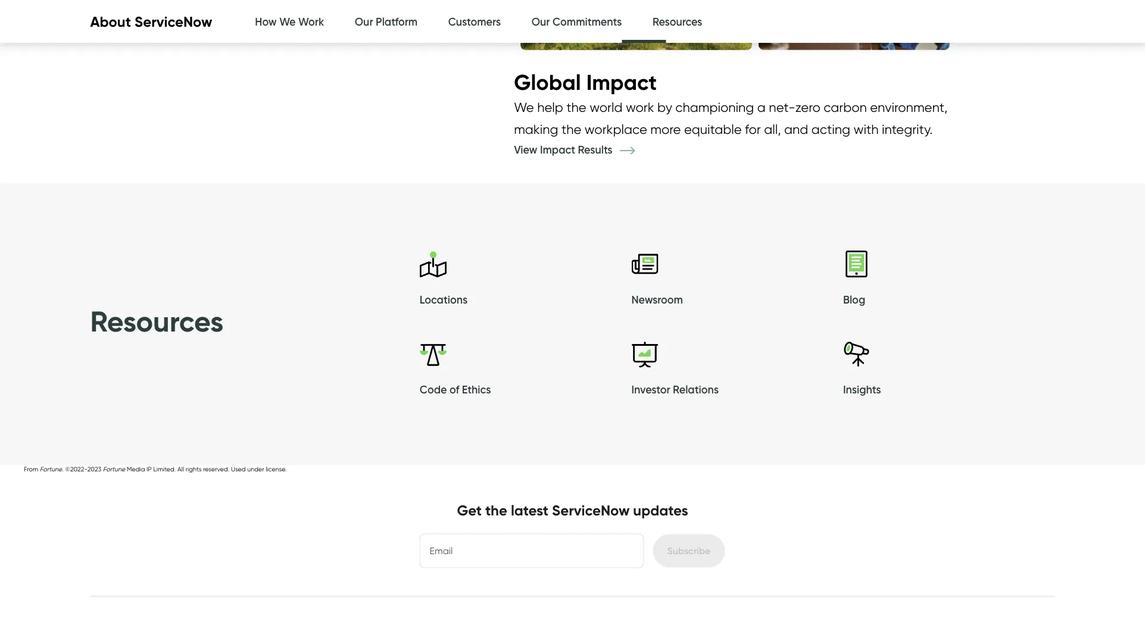 Task type: describe. For each thing, give the bounding box(es) containing it.
.
[[62, 466, 64, 473]]

code of ethics
[[420, 383, 491, 397]]

servicenow employees celebrating working together as a team image
[[514, 0, 957, 68]]

customers link
[[448, 0, 501, 43]]

of
[[450, 383, 459, 397]]

by
[[658, 99, 673, 115]]

more
[[651, 121, 681, 137]]

1 fortune from the left
[[40, 466, 62, 473]]

2 vertical spatial the
[[486, 502, 508, 520]]

under
[[247, 466, 264, 473]]

equitable
[[684, 121, 742, 137]]

all
[[178, 466, 184, 473]]

about
[[90, 12, 131, 30]]

limited.
[[153, 466, 176, 473]]

and
[[785, 121, 809, 137]]

Email text field
[[420, 535, 644, 568]]

global impact we help the world work by championing a net-zero carbon environment, making the workplace more equitable for all, and acting with integrity.
[[514, 69, 948, 137]]

1 vertical spatial resources
[[90, 304, 224, 339]]

making
[[514, 121, 559, 137]]

1 horizontal spatial servicenow
[[552, 502, 630, 520]]

©2022-
[[65, 466, 87, 473]]

work
[[626, 99, 654, 115]]

our platform
[[355, 15, 418, 28]]

we inside global impact we help the world work by championing a net-zero carbon environment, making the workplace more equitable for all, and acting with integrity.
[[514, 99, 534, 115]]

our for our commitments
[[532, 15, 550, 28]]

zero
[[796, 99, 821, 115]]

environment,
[[871, 99, 948, 115]]

insights icon image
[[844, 341, 870, 368]]

about servicenow
[[90, 12, 212, 30]]

ip
[[147, 466, 152, 473]]

our commitments
[[532, 15, 622, 28]]

subscribe button
[[653, 535, 725, 568]]

updates
[[633, 502, 688, 520]]

2 fortune from the left
[[103, 466, 125, 473]]

used
[[231, 466, 246, 473]]

media
[[127, 466, 145, 473]]



Task type: vqa. For each thing, say whether or not it's contained in the screenshot.
CARE
no



Task type: locate. For each thing, give the bounding box(es) containing it.
impact for global
[[587, 69, 657, 95]]

view impact results link
[[514, 143, 653, 156]]

0 vertical spatial we
[[280, 15, 296, 28]]

insights link
[[844, 341, 1055, 403]]

championing
[[676, 99, 754, 115]]

our
[[355, 15, 373, 28], [532, 15, 550, 28]]

help
[[537, 99, 563, 115]]

0 vertical spatial impact
[[587, 69, 657, 95]]

get the latest servicenow updates
[[457, 502, 688, 520]]

newsroom link
[[632, 251, 844, 313]]

impact up world
[[587, 69, 657, 95]]

acting
[[812, 121, 851, 137]]

how we work
[[255, 15, 324, 28]]

0 horizontal spatial we
[[280, 15, 296, 28]]

servicenow
[[135, 12, 212, 30], [552, 502, 630, 520]]

1 horizontal spatial impact
[[587, 69, 657, 95]]

impact
[[587, 69, 657, 95], [540, 143, 576, 156]]

0 horizontal spatial fortune
[[40, 466, 62, 473]]

workplace
[[585, 121, 647, 137]]

our left commitments on the top of page
[[532, 15, 550, 28]]

the right get
[[486, 502, 508, 520]]

2 our from the left
[[532, 15, 550, 28]]

commitments
[[553, 15, 622, 28]]

we right 'how'
[[280, 15, 296, 28]]

how we work link
[[255, 0, 324, 43]]

0 horizontal spatial resources
[[90, 304, 224, 339]]

our left platform
[[355, 15, 373, 28]]

0 vertical spatial servicenow
[[135, 12, 212, 30]]

1 horizontal spatial fortune
[[103, 466, 125, 473]]

impact down making
[[540, 143, 576, 156]]

the right help
[[567, 99, 587, 115]]

locations
[[420, 293, 468, 306]]

1 our from the left
[[355, 15, 373, 28]]

investor relations link
[[632, 341, 844, 403]]

fortune right "2023"
[[103, 466, 125, 473]]

integrity.
[[882, 121, 933, 137]]

0 vertical spatial the
[[567, 99, 587, 115]]

our platform link
[[355, 0, 418, 43]]

the up view impact results
[[562, 121, 582, 137]]

1 horizontal spatial resources
[[653, 15, 703, 28]]

investor
[[632, 383, 671, 397]]

blog
[[844, 293, 866, 306]]

customers
[[448, 15, 501, 28]]

we up making
[[514, 99, 534, 115]]

global
[[514, 69, 581, 95]]

our commitments link
[[532, 0, 622, 43]]

carbon
[[824, 99, 867, 115]]

resources link
[[653, 0, 703, 46]]

view impact results
[[514, 143, 615, 156]]

the
[[567, 99, 587, 115], [562, 121, 582, 137], [486, 502, 508, 520]]

work
[[299, 15, 324, 28]]

results
[[578, 143, 613, 156]]

relations
[[673, 383, 719, 397]]

blog link
[[844, 251, 1055, 313]]

fortune
[[40, 466, 62, 473], [103, 466, 125, 473]]

for
[[745, 121, 761, 137]]

world
[[590, 99, 623, 115]]

subscribe
[[668, 545, 711, 557]]

net-
[[769, 99, 796, 115]]

our for our platform
[[355, 15, 373, 28]]

platform
[[376, 15, 418, 28]]

impact inside global impact we help the world work by championing a net-zero carbon environment, making the workplace more equitable for all, and acting with integrity.
[[587, 69, 657, 95]]

from
[[24, 466, 38, 473]]

1 vertical spatial the
[[562, 121, 582, 137]]

navigation
[[90, 0, 478, 50]]

investor relations icon image
[[632, 341, 659, 368]]

ethics
[[462, 383, 491, 397]]

impact for view
[[540, 143, 576, 156]]

we inside how we work link
[[280, 15, 296, 28]]

how
[[255, 15, 277, 28]]

2023
[[87, 466, 101, 473]]

reserved.
[[203, 466, 230, 473]]

license.
[[266, 466, 287, 473]]

latest
[[511, 502, 549, 520]]

fortune right from
[[40, 466, 62, 473]]

all,
[[764, 121, 781, 137]]

1 vertical spatial servicenow
[[552, 502, 630, 520]]

1 vertical spatial impact
[[540, 143, 576, 156]]

get
[[457, 502, 482, 520]]

code
[[420, 383, 447, 397]]

view
[[514, 143, 538, 156]]

0 horizontal spatial servicenow
[[135, 12, 212, 30]]

from fortune . ©2022-2023 fortune media ip limited. all rights reserved. used under license.
[[24, 466, 287, 473]]

locations link
[[420, 251, 632, 313]]

1 horizontal spatial our
[[532, 15, 550, 28]]

with
[[854, 121, 879, 137]]

code of ethics link
[[420, 341, 632, 403]]

resources
[[653, 15, 703, 28], [90, 304, 224, 339]]

0 horizontal spatial our
[[355, 15, 373, 28]]

1 vertical spatial we
[[514, 99, 534, 115]]

0 horizontal spatial impact
[[540, 143, 576, 156]]

rights
[[186, 466, 202, 473]]

investor relations
[[632, 383, 719, 397]]

we
[[280, 15, 296, 28], [514, 99, 534, 115]]

1 horizontal spatial we
[[514, 99, 534, 115]]

a
[[758, 99, 766, 115]]

insights
[[844, 383, 881, 397]]

0 vertical spatial resources
[[653, 15, 703, 28]]

newsroom
[[632, 293, 683, 306]]



